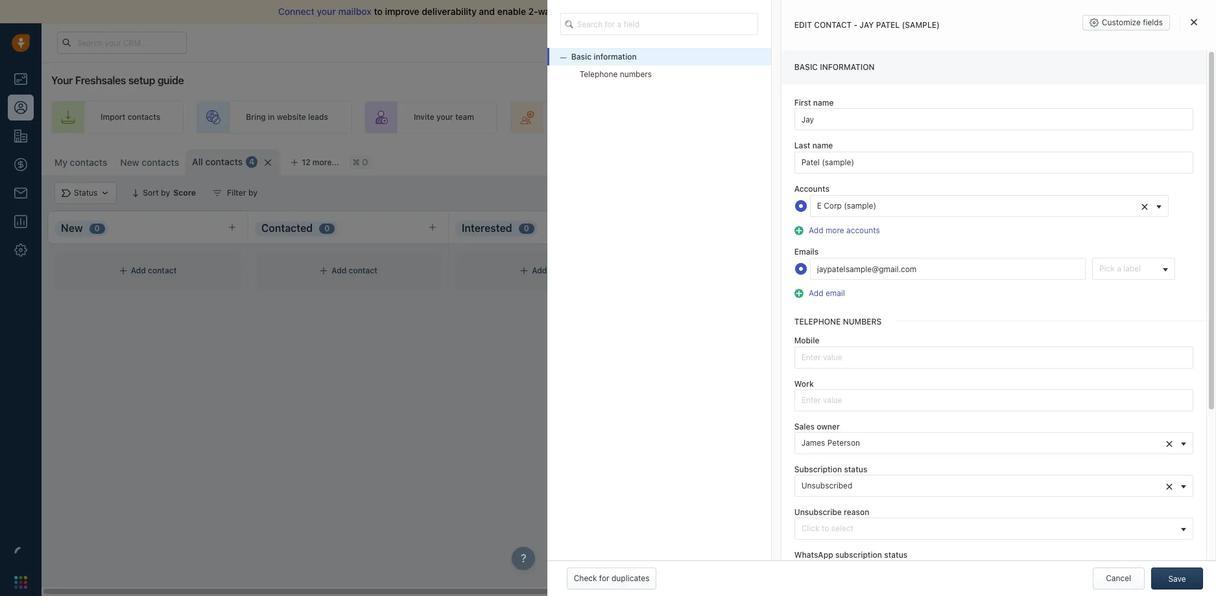 Task type: vqa. For each thing, say whether or not it's contained in the screenshot.
(sample)
yes



Task type: locate. For each thing, give the bounding box(es) containing it.
1 horizontal spatial your
[[437, 113, 453, 122]]

to right mailbox on the top left of the page
[[374, 6, 383, 17]]

jane
[[894, 260, 912, 270]]

× for corp
[[1141, 198, 1149, 213]]

basic information down search icon in the left of the page
[[571, 52, 637, 62]]

0 horizontal spatial new
[[61, 223, 83, 234]]

0 horizontal spatial status
[[844, 465, 868, 475]]

0 horizontal spatial basic information
[[571, 52, 637, 62]]

click
[[802, 524, 820, 534]]

(sample) up accounts
[[844, 201, 877, 211]]

o
[[362, 158, 368, 168]]

filter by button
[[204, 182, 266, 204]]

1 vertical spatial to
[[822, 524, 829, 534]]

information up telephone numbers link
[[594, 52, 637, 62]]

1 note from the top
[[896, 319, 912, 329]]

my contacts
[[54, 157, 107, 168]]

your left team
[[437, 113, 453, 122]]

sales right create
[[766, 113, 786, 122]]

contacts left all
[[142, 157, 179, 168]]

add email link
[[806, 289, 845, 299]]

import all your sales data link
[[681, 6, 792, 17]]

contact inside button
[[1175, 156, 1203, 165]]

1 vertical spatial basic information
[[795, 62, 875, 72]]

(sample) right patel
[[902, 20, 940, 30]]

1 horizontal spatial new
[[120, 157, 139, 168]]

1 vertical spatial telephone
[[795, 318, 841, 327]]

your for mailbox
[[317, 6, 336, 17]]

1 horizontal spatial (sample)
[[902, 20, 940, 30]]

0 vertical spatial information
[[594, 52, 637, 62]]

jay
[[860, 20, 874, 30]]

pick a label button
[[1093, 258, 1176, 280]]

sales owner
[[795, 422, 840, 432]]

2 horizontal spatial container_wx8msf4aqz5i3rn1 image
[[1141, 267, 1150, 276]]

1 vertical spatial ×
[[1166, 436, 1174, 451]]

click to select
[[802, 524, 854, 534]]

1 horizontal spatial email
[[826, 289, 845, 299]]

new contacts button
[[114, 150, 186, 176], [120, 157, 179, 168]]

sequence
[[788, 113, 824, 122]]

add email button
[[795, 288, 849, 300]]

contacts for all
[[205, 156, 243, 167]]

add
[[1158, 156, 1173, 165], [809, 226, 824, 235], [131, 266, 146, 276], [332, 266, 347, 276], [532, 266, 547, 276], [1153, 266, 1168, 276], [809, 289, 824, 299]]

(sample) right sampleton in the top right of the page
[[956, 260, 990, 270]]

numbers down basic information link
[[620, 70, 652, 79]]

1 vertical spatial information
[[820, 62, 875, 72]]

jane sampleton (sample) link
[[894, 260, 990, 271]]

dialog
[[547, 0, 1216, 597]]

to right click
[[822, 524, 829, 534]]

0 vertical spatial import
[[681, 6, 710, 17]]

container_wx8msf4aqz5i3rn1 image
[[213, 189, 222, 198], [319, 267, 328, 276]]

0 horizontal spatial container_wx8msf4aqz5i3rn1 image
[[213, 189, 222, 198]]

more
[[826, 226, 845, 235]]

owner
[[817, 422, 840, 432]]

1 vertical spatial name
[[813, 141, 833, 151]]

create sales sequence
[[739, 113, 824, 122]]

whatsapp subscription status
[[795, 551, 908, 561]]

1 horizontal spatial basic
[[795, 62, 818, 72]]

0 vertical spatial sales
[[746, 6, 768, 17]]

1 horizontal spatial telephone
[[795, 318, 841, 327]]

basic down search icon in the left of the page
[[571, 52, 592, 62]]

import down your freshsales setup guide on the top left of the page
[[101, 113, 125, 122]]

customize
[[1102, 18, 1141, 27]]

your freshsales setup guide
[[51, 75, 184, 86]]

0 vertical spatial numbers
[[620, 70, 652, 79]]

import left all
[[681, 6, 710, 17]]

your
[[317, 6, 336, 17], [724, 6, 744, 17], [437, 113, 453, 122]]

qualified
[[872, 223, 916, 234]]

reason
[[844, 508, 870, 518]]

basic information
[[571, 52, 637, 62], [795, 62, 875, 72]]

new
[[120, 157, 139, 168], [61, 223, 83, 234]]

1 horizontal spatial container_wx8msf4aqz5i3rn1 image
[[319, 267, 328, 276]]

basic
[[571, 52, 592, 62], [795, 62, 818, 72]]

2 horizontal spatial 0
[[524, 224, 529, 234]]

sales
[[746, 6, 768, 17], [766, 113, 786, 122]]

0 vertical spatial name
[[813, 98, 834, 108]]

status right subscription
[[884, 551, 908, 561]]

all
[[192, 156, 203, 167]]

information
[[594, 52, 637, 62], [820, 62, 875, 72]]

for
[[599, 574, 610, 584]]

basic up first on the right top of page
[[795, 62, 818, 72]]

Work text field
[[795, 390, 1194, 412]]

1 horizontal spatial 0
[[325, 224, 330, 234]]

0 vertical spatial status
[[844, 465, 868, 475]]

1 vertical spatial container_wx8msf4aqz5i3rn1 image
[[319, 267, 328, 276]]

1 vertical spatial new
[[61, 223, 83, 234]]

your for team
[[437, 113, 453, 122]]

2 vertical spatial ×
[[1166, 479, 1174, 494]]

data
[[770, 6, 789, 17]]

whatsapp
[[795, 551, 833, 561]]

filter
[[227, 188, 246, 198]]

new for new contacts
[[120, 157, 139, 168]]

in
[[268, 113, 275, 122]]

2 0 from the left
[[325, 224, 330, 234]]

1 vertical spatial (sample)
[[844, 201, 877, 211]]

0 horizontal spatial container_wx8msf4aqz5i3rn1 image
[[119, 267, 128, 276]]

telephone down basic information dropdown button
[[580, 70, 618, 79]]

1 horizontal spatial information
[[820, 62, 875, 72]]

email left 51
[[826, 289, 845, 299]]

(sample) inside jane sampleton (sample) link
[[956, 260, 990, 270]]

connect
[[278, 6, 315, 17]]

0 horizontal spatial (sample)
[[844, 201, 877, 211]]

add contact
[[1158, 156, 1203, 165], [131, 266, 177, 276], [332, 266, 377, 276], [532, 266, 578, 276], [1153, 266, 1199, 276]]

note down jane
[[896, 319, 912, 329]]

0 vertical spatial note
[[896, 319, 912, 329]]

1 horizontal spatial basic information
[[795, 62, 875, 72]]

contacts down the setup
[[128, 113, 160, 122]]

note right 1
[[896, 409, 912, 419]]

1 vertical spatial email
[[826, 289, 845, 299]]

connect your mailbox to improve deliverability and enable 2-way sync of email conversations. import all your sales data
[[278, 6, 789, 17]]

new for new
[[61, 223, 83, 234]]

2 vertical spatial (sample)
[[956, 260, 990, 270]]

2 horizontal spatial (sample)
[[956, 260, 990, 270]]

container_wx8msf4aqz5i3rn1 image
[[119, 267, 128, 276], [520, 267, 529, 276], [1141, 267, 1150, 276]]

telephone numbers down add email
[[795, 318, 882, 327]]

0 vertical spatial to
[[374, 6, 383, 17]]

12 more...
[[302, 158, 339, 167]]

team
[[455, 113, 474, 122]]

deliverability
[[422, 6, 477, 17]]

telephone up mobile
[[795, 318, 841, 327]]

more...
[[313, 158, 339, 167]]

and
[[479, 6, 495, 17]]

search image
[[566, 18, 579, 30]]

0 horizontal spatial telephone numbers
[[580, 70, 652, 79]]

Start typing... email field
[[810, 258, 1086, 280]]

sales left data
[[746, 6, 768, 17]]

0 horizontal spatial your
[[317, 6, 336, 17]]

interested
[[462, 223, 512, 234]]

your left mailbox on the top left of the page
[[317, 6, 336, 17]]

work
[[795, 379, 814, 389]]

0 horizontal spatial telephone
[[580, 70, 618, 79]]

sampleton
[[914, 260, 954, 270]]

0 horizontal spatial email
[[591, 6, 614, 17]]

1 horizontal spatial telephone numbers
[[795, 318, 882, 327]]

1 vertical spatial status
[[884, 551, 908, 561]]

1 0 from the left
[[95, 224, 100, 234]]

add more accounts link
[[806, 226, 880, 235]]

create
[[739, 113, 764, 122]]

telephone numbers down basic information dropdown button
[[580, 70, 652, 79]]

Search your CRM... text field
[[57, 32, 187, 54]]

save
[[1169, 575, 1186, 585]]

invite
[[414, 113, 434, 122]]

check for duplicates button
[[567, 568, 657, 590]]

note
[[896, 319, 912, 329], [896, 409, 912, 419]]

information down contact
[[820, 62, 875, 72]]

-
[[854, 20, 858, 30], [873, 391, 877, 401], [877, 391, 881, 401]]

(sample)
[[902, 20, 940, 30], [844, 201, 877, 211], [956, 260, 990, 270]]

name
[[813, 98, 834, 108], [813, 141, 833, 151]]

unsubscribed
[[802, 481, 853, 491]]

email inside button
[[826, 289, 845, 299]]

pick
[[1100, 264, 1115, 274]]

1 vertical spatial import
[[101, 113, 125, 122]]

0 horizontal spatial 0
[[95, 224, 100, 234]]

sync
[[557, 6, 578, 17]]

contacts right all
[[205, 156, 243, 167]]

name right first on the right top of page
[[813, 98, 834, 108]]

contacts right 'my'
[[70, 157, 107, 168]]

1 horizontal spatial status
[[884, 551, 908, 561]]

2 horizontal spatial your
[[724, 6, 744, 17]]

telephone
[[580, 70, 618, 79], [795, 318, 841, 327]]

your right all
[[724, 6, 744, 17]]

numbers down 51
[[843, 318, 882, 327]]

to
[[374, 6, 383, 17], [822, 524, 829, 534]]

× for peterson
[[1166, 436, 1174, 451]]

0 vertical spatial basic
[[571, 52, 592, 62]]

1 horizontal spatial container_wx8msf4aqz5i3rn1 image
[[520, 267, 529, 276]]

1 horizontal spatial numbers
[[843, 318, 882, 327]]

status down peterson
[[844, 465, 868, 475]]

0 vertical spatial ×
[[1141, 198, 1149, 213]]

pick a label
[[1100, 264, 1141, 274]]

1 vertical spatial note
[[896, 409, 912, 419]]

contacted
[[261, 223, 313, 234]]

0 horizontal spatial numbers
[[620, 70, 652, 79]]

None search field
[[560, 13, 758, 35]]

email
[[591, 6, 614, 17], [826, 289, 845, 299]]

cancel button
[[1093, 568, 1145, 590]]

status
[[844, 465, 868, 475], [884, 551, 908, 561]]

1 horizontal spatial to
[[822, 524, 829, 534]]

import contacts link
[[51, 101, 184, 134]]

3 0 from the left
[[524, 224, 529, 234]]

Mobile text field
[[795, 347, 1194, 369]]

email right of
[[591, 6, 614, 17]]

1 vertical spatial telephone numbers
[[795, 318, 882, 327]]

0 vertical spatial container_wx8msf4aqz5i3rn1 image
[[213, 189, 222, 198]]

way
[[538, 6, 555, 17]]

subscription
[[836, 551, 882, 561]]

×
[[1141, 198, 1149, 213], [1166, 436, 1174, 451], [1166, 479, 1174, 494]]

dialog containing ×
[[547, 0, 1216, 597]]

customize fields button
[[1083, 15, 1170, 30]]

name right last
[[813, 141, 833, 151]]

contact
[[814, 20, 852, 30]]

sales
[[795, 422, 815, 432]]

add email
[[809, 289, 845, 299]]

0 for new
[[95, 224, 100, 234]]

all
[[712, 6, 722, 17]]

1 vertical spatial numbers
[[843, 318, 882, 327]]

0 vertical spatial new
[[120, 157, 139, 168]]

0 horizontal spatial information
[[594, 52, 637, 62]]

basic information up first name
[[795, 62, 875, 72]]

1 vertical spatial basic
[[795, 62, 818, 72]]



Task type: describe. For each thing, give the bounding box(es) containing it.
subscription
[[795, 465, 842, 475]]

Last name text field
[[795, 152, 1194, 174]]

mobile
[[795, 336, 820, 346]]

j image
[[873, 258, 889, 273]]

emails
[[795, 247, 819, 257]]

your
[[51, 75, 73, 86]]

0 vertical spatial basic information
[[571, 52, 637, 62]]

customize fields
[[1102, 18, 1163, 27]]

create sales sequence link
[[690, 101, 848, 134]]

edit
[[795, 20, 812, 30]]

numbers inside telephone numbers link
[[620, 70, 652, 79]]

jane sampleton (sample)
[[894, 260, 990, 270]]

0 vertical spatial email
[[591, 6, 614, 17]]

--
[[873, 391, 881, 401]]

1 horizontal spatial import
[[681, 6, 710, 17]]

51
[[873, 281, 884, 293]]

Search for a field text field
[[560, 13, 758, 35]]

2 note from the top
[[896, 409, 912, 419]]

by
[[248, 188, 258, 198]]

0 horizontal spatial basic
[[571, 52, 592, 62]]

improve
[[385, 6, 419, 17]]

⌘ o
[[353, 158, 368, 168]]

edit contact - jay patel (sample)
[[795, 20, 940, 30]]

leads
[[308, 113, 328, 122]]

add inside "button"
[[809, 226, 824, 235]]

none search field inside dialog
[[560, 13, 758, 35]]

(sample) for jane sampleton (sample)
[[956, 260, 990, 270]]

add more accounts
[[809, 226, 880, 235]]

last
[[795, 141, 811, 151]]

12
[[302, 158, 310, 167]]

peterson
[[828, 438, 860, 448]]

0 for interested
[[524, 224, 529, 234]]

close image
[[1191, 18, 1198, 26]]

add more accounts button
[[795, 224, 884, 237]]

container_wx8msf4aqz5i3rn1 image inside filter by button
[[213, 189, 222, 198]]

(sample) for e corp (sample)
[[844, 201, 877, 211]]

all contacts link
[[192, 156, 243, 169]]

2 container_wx8msf4aqz5i3rn1 image from the left
[[520, 267, 529, 276]]

mailbox
[[338, 6, 372, 17]]

james peterson
[[802, 438, 860, 448]]

First name text field
[[795, 109, 1194, 131]]

bring in website leads
[[246, 113, 328, 122]]

first
[[795, 98, 811, 108]]

freshworks switcher image
[[14, 577, 27, 590]]

website
[[277, 113, 306, 122]]

enable
[[497, 6, 526, 17]]

corp
[[824, 201, 842, 211]]

contacts for new
[[142, 157, 179, 168]]

guide
[[158, 75, 184, 86]]

import contacts
[[101, 113, 160, 122]]

0 vertical spatial telephone
[[580, 70, 618, 79]]

contacts for my
[[70, 157, 107, 168]]

3 container_wx8msf4aqz5i3rn1 image from the left
[[1141, 267, 1150, 276]]

4
[[249, 157, 255, 167]]

contacts for import
[[128, 113, 160, 122]]

1 container_wx8msf4aqz5i3rn1 image from the left
[[119, 267, 128, 276]]

basic information link
[[547, 48, 771, 66]]

save button
[[1152, 568, 1203, 590]]

cancel
[[1106, 574, 1132, 584]]

unsubscribe reason
[[795, 508, 870, 518]]

connect your mailbox link
[[278, 6, 374, 17]]

my
[[54, 157, 67, 168]]

all contacts 4
[[192, 156, 255, 167]]

last name
[[795, 141, 833, 151]]

0 for contacted
[[325, 224, 330, 234]]

0 vertical spatial telephone numbers
[[580, 70, 652, 79]]

note inside button
[[896, 319, 912, 329]]

bring
[[246, 113, 266, 122]]

1
[[889, 409, 892, 419]]

a
[[1117, 264, 1122, 274]]

invite your team
[[414, 113, 474, 122]]

note button
[[873, 315, 915, 334]]

name for last name
[[813, 141, 833, 151]]

filter by
[[227, 188, 258, 198]]

james
[[802, 438, 825, 448]]

e
[[817, 201, 822, 211]]

patel
[[876, 20, 900, 30]]

check for duplicates
[[574, 574, 650, 584]]

conversations.
[[616, 6, 679, 17]]

accounts
[[847, 226, 880, 235]]

0 vertical spatial (sample)
[[902, 20, 940, 30]]

add contact inside add contact button
[[1158, 156, 1203, 165]]

0 horizontal spatial to
[[374, 6, 383, 17]]

select
[[831, 524, 854, 534]]

telephone numbers link
[[547, 66, 771, 83]]

new contacts
[[120, 157, 179, 168]]

click to select button
[[795, 518, 1194, 541]]

fields
[[1143, 18, 1163, 27]]

name for first name
[[813, 98, 834, 108]]

1 note
[[889, 409, 912, 419]]

2-
[[529, 6, 538, 17]]

⌘
[[353, 158, 360, 168]]

12 more... button
[[284, 154, 346, 172]]

subscription status
[[795, 465, 868, 475]]

bring in website leads link
[[197, 101, 352, 134]]

1 vertical spatial sales
[[766, 113, 786, 122]]

basic information button
[[560, 52, 637, 62]]

0 horizontal spatial import
[[101, 113, 125, 122]]

to inside button
[[822, 524, 829, 534]]

e corp (sample)
[[817, 201, 877, 211]]

freshsales
[[75, 75, 126, 86]]

of
[[580, 6, 589, 17]]



